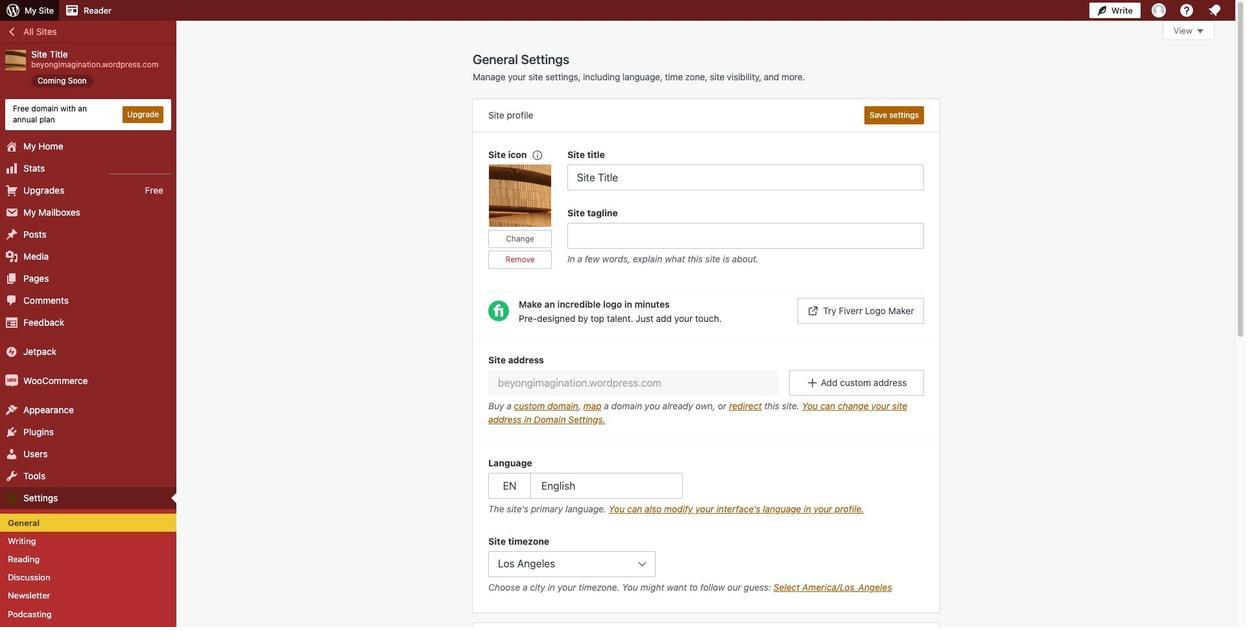 Task type: describe. For each thing, give the bounding box(es) containing it.
help image
[[1179, 3, 1195, 18]]

more information image
[[531, 149, 543, 161]]

1 img image from the top
[[5, 345, 18, 358]]

highest hourly views 0 image
[[110, 166, 171, 174]]



Task type: locate. For each thing, give the bounding box(es) containing it.
manage your notifications image
[[1207, 3, 1223, 18]]

2 img image from the top
[[5, 375, 18, 388]]

group
[[488, 148, 568, 285], [568, 148, 924, 191], [568, 206, 924, 269], [473, 337, 940, 441], [488, 457, 924, 520], [488, 535, 924, 598]]

main content
[[473, 21, 1215, 628]]

my profile image
[[1152, 3, 1166, 18]]

None text field
[[568, 165, 924, 191], [568, 223, 924, 249], [488, 370, 779, 396], [568, 165, 924, 191], [568, 223, 924, 249], [488, 370, 779, 396]]

closed image
[[1197, 29, 1204, 34]]

0 vertical spatial img image
[[5, 345, 18, 358]]

1 vertical spatial img image
[[5, 375, 18, 388]]

img image
[[5, 345, 18, 358], [5, 375, 18, 388]]

fiverr small logo image
[[488, 301, 509, 322]]



